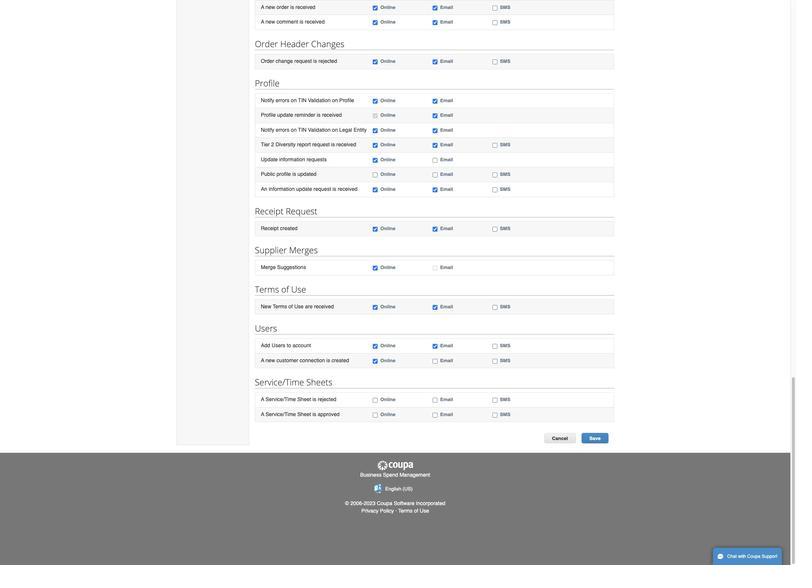 Task type: vqa. For each thing, say whether or not it's contained in the screenshot.
topmost "rejected"
yes



Task type: locate. For each thing, give the bounding box(es) containing it.
1 vertical spatial of
[[289, 304, 293, 310]]

0 vertical spatial errors
[[276, 97, 290, 103]]

sms for add users to account
[[500, 343, 511, 349]]

incorporated
[[416, 501, 446, 507]]

1 horizontal spatial created
[[332, 358, 349, 364]]

users
[[255, 323, 277, 335], [272, 343, 286, 349]]

0 vertical spatial sheet
[[298, 397, 311, 403]]

coupa
[[377, 501, 393, 507], [748, 554, 761, 560]]

2 sheet from the top
[[298, 412, 311, 418]]

service/time
[[255, 377, 304, 389], [266, 397, 296, 403], [266, 412, 296, 418]]

sms for a new comment is received
[[500, 19, 511, 25]]

2 notify from the top
[[261, 127, 275, 133]]

chat
[[728, 554, 737, 560]]

1 vertical spatial sheet
[[298, 412, 311, 418]]

privacy policy link
[[362, 508, 394, 514]]

users up "add"
[[255, 323, 277, 335]]

0 vertical spatial notify
[[261, 97, 275, 103]]

terms up new
[[255, 283, 279, 295]]

on up notify errors on tin validation on legal entity
[[332, 97, 338, 103]]

tin up profile update reminder is received
[[298, 97, 307, 103]]

new for comment
[[266, 19, 275, 25]]

0 vertical spatial order
[[255, 38, 278, 50]]

4 sms from the top
[[500, 142, 511, 148]]

rejected down the changes
[[319, 58, 337, 64]]

12 online from the top
[[381, 265, 396, 270]]

add
[[261, 343, 270, 349]]

6 email from the top
[[441, 127, 454, 133]]

profile update reminder is received
[[261, 112, 342, 118]]

support
[[762, 554, 778, 560]]

notify up profile update reminder is received
[[261, 97, 275, 103]]

5 online from the top
[[381, 112, 396, 118]]

online for a new order is received
[[381, 4, 396, 10]]

3 sms from the top
[[500, 58, 511, 64]]

add users to account
[[261, 343, 311, 349]]

0 horizontal spatial created
[[280, 225, 298, 231]]

of up new terms of use are received
[[282, 283, 289, 295]]

3 online from the top
[[381, 58, 396, 64]]

public
[[261, 171, 275, 177]]

1 email from the top
[[441, 4, 454, 10]]

receipt
[[255, 205, 284, 217], [261, 225, 279, 231]]

service/time down customer
[[255, 377, 304, 389]]

8 sms from the top
[[500, 304, 511, 310]]

request
[[295, 58, 312, 64], [312, 142, 330, 148], [314, 186, 331, 192]]

profile for profile
[[255, 77, 280, 89]]

errors
[[276, 97, 290, 103], [276, 127, 290, 133]]

a service/time sheet is rejected
[[261, 397, 337, 403]]

0 vertical spatial information
[[279, 157, 305, 163]]

1 errors from the top
[[276, 97, 290, 103]]

receipt request
[[255, 205, 318, 217]]

created right connection
[[332, 358, 349, 364]]

4 online from the top
[[381, 98, 396, 103]]

1 vertical spatial information
[[269, 186, 295, 192]]

created
[[280, 225, 298, 231], [332, 358, 349, 364]]

1 vertical spatial notify
[[261, 127, 275, 133]]

5 email from the top
[[441, 112, 454, 118]]

email for add users to account
[[441, 343, 454, 349]]

2 vertical spatial service/time
[[266, 412, 296, 418]]

(us)
[[403, 487, 413, 492]]

10 sms from the top
[[500, 358, 511, 364]]

terms of use down software
[[399, 508, 430, 514]]

service/time down service/time sheets
[[266, 397, 296, 403]]

rejected
[[319, 58, 337, 64], [318, 397, 337, 403]]

0 vertical spatial profile
[[255, 77, 280, 89]]

sms
[[500, 4, 511, 10], [500, 19, 511, 25], [500, 58, 511, 64], [500, 142, 511, 148], [500, 172, 511, 177], [500, 187, 511, 192], [500, 226, 511, 231], [500, 304, 511, 310], [500, 343, 511, 349], [500, 358, 511, 364], [500, 397, 511, 403], [500, 412, 511, 418]]

errors up profile update reminder is received
[[276, 97, 290, 103]]

on up profile update reminder is received
[[291, 97, 297, 103]]

online for notify errors on tin validation on legal entity
[[381, 127, 396, 133]]

tin for legal
[[298, 127, 307, 133]]

3 a from the top
[[261, 358, 264, 364]]

online for a service/time sheet is approved
[[381, 412, 396, 418]]

use up new terms of use are received
[[291, 283, 306, 295]]

new
[[266, 4, 275, 10], [266, 19, 275, 25], [266, 358, 275, 364]]

17 online from the top
[[381, 412, 396, 418]]

10 online from the top
[[381, 187, 396, 192]]

4 a from the top
[[261, 397, 264, 403]]

2023
[[364, 501, 376, 507]]

2 sms from the top
[[500, 19, 511, 25]]

sms for a new order is received
[[500, 4, 511, 10]]

online for tier 2 diversity report request is received
[[381, 142, 396, 148]]

created down receipt request
[[280, 225, 298, 231]]

10 email from the top
[[441, 187, 454, 192]]

sms for tier 2 diversity report request is received
[[500, 142, 511, 148]]

0 vertical spatial receipt
[[255, 205, 284, 217]]

12 email from the top
[[441, 265, 454, 270]]

service/time for a service/time sheet is approved
[[266, 412, 296, 418]]

7 email from the top
[[441, 142, 454, 148]]

a for a service/time sheet is rejected
[[261, 397, 264, 403]]

0 vertical spatial new
[[266, 4, 275, 10]]

0 vertical spatial update
[[277, 112, 293, 118]]

1 horizontal spatial update
[[296, 186, 312, 192]]

11 sms from the top
[[500, 397, 511, 403]]

17 email from the top
[[441, 412, 454, 418]]

online for add users to account
[[381, 343, 396, 349]]

email for an information update request is received
[[441, 187, 454, 192]]

None checkbox
[[373, 6, 378, 10], [493, 6, 498, 10], [433, 20, 438, 25], [493, 60, 498, 64], [373, 99, 378, 104], [433, 99, 438, 104], [373, 114, 378, 118], [373, 128, 378, 133], [433, 128, 438, 133], [373, 143, 378, 148], [433, 158, 438, 163], [433, 188, 438, 193], [373, 227, 378, 232], [433, 227, 438, 232], [373, 266, 378, 271], [373, 305, 378, 310], [433, 305, 438, 310], [493, 305, 498, 310], [433, 344, 438, 349], [493, 344, 498, 349], [493, 359, 498, 364], [433, 398, 438, 403], [493, 413, 498, 418], [373, 6, 378, 10], [493, 6, 498, 10], [433, 20, 438, 25], [493, 60, 498, 64], [373, 99, 378, 104], [433, 99, 438, 104], [373, 114, 378, 118], [373, 128, 378, 133], [433, 128, 438, 133], [373, 143, 378, 148], [433, 158, 438, 163], [433, 188, 438, 193], [373, 227, 378, 232], [433, 227, 438, 232], [373, 266, 378, 271], [373, 305, 378, 310], [433, 305, 438, 310], [493, 305, 498, 310], [433, 344, 438, 349], [493, 344, 498, 349], [493, 359, 498, 364], [433, 398, 438, 403], [493, 413, 498, 418]]

4 email from the top
[[441, 98, 454, 103]]

7 online from the top
[[381, 142, 396, 148]]

tier
[[261, 142, 270, 148]]

receipt up supplier
[[261, 225, 279, 231]]

tin
[[298, 97, 307, 103], [298, 127, 307, 133]]

0 vertical spatial validation
[[308, 97, 331, 103]]

14 email from the top
[[441, 343, 454, 349]]

use down the incorporated
[[420, 508, 430, 514]]

2 email from the top
[[441, 19, 454, 25]]

terms
[[255, 283, 279, 295], [273, 304, 287, 310], [399, 508, 413, 514]]

cancel link
[[545, 434, 576, 444]]

1 vertical spatial validation
[[308, 127, 331, 133]]

of left are
[[289, 304, 293, 310]]

order up change
[[255, 38, 278, 50]]

online for merge suggestions
[[381, 265, 396, 270]]

email for notify errors on tin validation on profile
[[441, 98, 454, 103]]

a for a new comment is received
[[261, 19, 264, 25]]

1 vertical spatial update
[[296, 186, 312, 192]]

None checkbox
[[433, 6, 438, 10], [373, 20, 378, 25], [493, 20, 498, 25], [373, 60, 378, 64], [433, 60, 438, 64], [433, 114, 438, 118], [433, 143, 438, 148], [493, 143, 498, 148], [373, 158, 378, 163], [373, 173, 378, 178], [433, 173, 438, 178], [493, 173, 498, 178], [373, 188, 378, 193], [493, 188, 498, 193], [493, 227, 498, 232], [433, 266, 438, 271], [373, 344, 378, 349], [373, 359, 378, 364], [433, 359, 438, 364], [373, 398, 378, 403], [493, 398, 498, 403], [373, 413, 378, 418], [433, 413, 438, 418], [433, 6, 438, 10], [373, 20, 378, 25], [493, 20, 498, 25], [373, 60, 378, 64], [433, 60, 438, 64], [433, 114, 438, 118], [433, 143, 438, 148], [493, 143, 498, 148], [373, 158, 378, 163], [373, 173, 378, 178], [433, 173, 438, 178], [493, 173, 498, 178], [373, 188, 378, 193], [493, 188, 498, 193], [493, 227, 498, 232], [433, 266, 438, 271], [373, 344, 378, 349], [373, 359, 378, 364], [433, 359, 438, 364], [373, 398, 378, 403], [493, 398, 498, 403], [373, 413, 378, 418], [433, 413, 438, 418]]

6 online from the top
[[381, 127, 396, 133]]

sheets
[[307, 377, 333, 389]]

coupa right with
[[748, 554, 761, 560]]

1 notify from the top
[[261, 97, 275, 103]]

public profile is updated
[[261, 171, 317, 177]]

email for a service/time sheet is rejected
[[441, 397, 454, 403]]

online for notify errors on tin validation on profile
[[381, 98, 396, 103]]

terms right new
[[273, 304, 287, 310]]

sheet for rejected
[[298, 397, 311, 403]]

online for order change request is rejected
[[381, 58, 396, 64]]

2 online from the top
[[381, 19, 396, 25]]

profile up the tier
[[261, 112, 276, 118]]

13 email from the top
[[441, 304, 454, 310]]

2 vertical spatial of
[[414, 508, 419, 514]]

11 online from the top
[[381, 226, 396, 231]]

2 errors from the top
[[276, 127, 290, 133]]

request down order header changes
[[295, 58, 312, 64]]

is
[[291, 4, 294, 10], [300, 19, 304, 25], [314, 58, 317, 64], [317, 112, 321, 118], [331, 142, 335, 148], [293, 171, 296, 177], [333, 186, 337, 192], [327, 358, 330, 364], [313, 397, 317, 403], [313, 412, 317, 418]]

profile for profile update reminder is received
[[261, 112, 276, 118]]

sms for a new customer connection is created
[[500, 358, 511, 364]]

new left the order
[[266, 4, 275, 10]]

1 vertical spatial new
[[266, 19, 275, 25]]

0 vertical spatial coupa
[[377, 501, 393, 507]]

tin down profile update reminder is received
[[298, 127, 307, 133]]

rejected for order change request is rejected
[[319, 58, 337, 64]]

on
[[291, 97, 297, 103], [332, 97, 338, 103], [291, 127, 297, 133], [332, 127, 338, 133]]

online for a service/time sheet is rejected
[[381, 397, 396, 403]]

update
[[277, 112, 293, 118], [296, 186, 312, 192]]

information up public profile is updated
[[279, 157, 305, 163]]

email for a new order is received
[[441, 4, 454, 10]]

2 tin from the top
[[298, 127, 307, 133]]

save button
[[582, 434, 609, 444]]

terms of use
[[255, 283, 306, 295], [399, 508, 430, 514]]

online
[[381, 4, 396, 10], [381, 19, 396, 25], [381, 58, 396, 64], [381, 98, 396, 103], [381, 112, 396, 118], [381, 127, 396, 133], [381, 142, 396, 148], [381, 157, 396, 163], [381, 172, 396, 177], [381, 187, 396, 192], [381, 226, 396, 231], [381, 265, 396, 270], [381, 304, 396, 310], [381, 343, 396, 349], [381, 358, 396, 364], [381, 397, 396, 403], [381, 412, 396, 418]]

1 online from the top
[[381, 4, 396, 10]]

1 vertical spatial order
[[261, 58, 275, 64]]

16 email from the top
[[441, 397, 454, 403]]

0 vertical spatial terms of use
[[255, 283, 306, 295]]

sms for receipt created
[[500, 226, 511, 231]]

sheet down "a service/time sheet is rejected"
[[298, 412, 311, 418]]

validation for legal
[[308, 127, 331, 133]]

1 vertical spatial rejected
[[318, 397, 337, 403]]

sms for order change request is rejected
[[500, 58, 511, 64]]

2 vertical spatial new
[[266, 358, 275, 364]]

rejected for a service/time sheet is rejected
[[318, 397, 337, 403]]

with
[[739, 554, 747, 560]]

1 vertical spatial receipt
[[261, 225, 279, 231]]

entity
[[354, 127, 367, 133]]

new
[[261, 304, 272, 310]]

1 validation from the top
[[308, 97, 331, 103]]

1 vertical spatial coupa
[[748, 554, 761, 560]]

1 vertical spatial service/time
[[266, 397, 296, 403]]

notify up the tier
[[261, 127, 275, 133]]

information down profile
[[269, 186, 295, 192]]

online for public profile is updated
[[381, 172, 396, 177]]

on down profile update reminder is received
[[291, 127, 297, 133]]

0 vertical spatial created
[[280, 225, 298, 231]]

validation up tier 2 diversity report request is received
[[308, 127, 331, 133]]

rejected up approved at left bottom
[[318, 397, 337, 403]]

5 sms from the top
[[500, 172, 511, 177]]

new left the comment
[[266, 19, 275, 25]]

of
[[282, 283, 289, 295], [289, 304, 293, 310], [414, 508, 419, 514]]

receipt created
[[261, 225, 298, 231]]

0 horizontal spatial terms of use
[[255, 283, 306, 295]]

received
[[296, 4, 316, 10], [305, 19, 325, 25], [322, 112, 342, 118], [337, 142, 357, 148], [338, 186, 358, 192], [314, 304, 334, 310]]

new down "add"
[[266, 358, 275, 364]]

request down updated
[[314, 186, 331, 192]]

sheet up a service/time sheet is approved
[[298, 397, 311, 403]]

1 vertical spatial errors
[[276, 127, 290, 133]]

1 sms from the top
[[500, 4, 511, 10]]

0 vertical spatial of
[[282, 283, 289, 295]]

tin for profile
[[298, 97, 307, 103]]

receipt for receipt request
[[255, 205, 284, 217]]

7 sms from the top
[[500, 226, 511, 231]]

2 vertical spatial use
[[420, 508, 430, 514]]

1 sheet from the top
[[298, 397, 311, 403]]

13 online from the top
[[381, 304, 396, 310]]

coupa up policy on the left bottom
[[377, 501, 393, 507]]

1 a from the top
[[261, 4, 264, 10]]

sheet
[[298, 397, 311, 403], [298, 412, 311, 418]]

notify
[[261, 97, 275, 103], [261, 127, 275, 133]]

1 tin from the top
[[298, 97, 307, 103]]

email for public profile is updated
[[441, 172, 454, 177]]

2 a from the top
[[261, 19, 264, 25]]

suggestions
[[277, 265, 306, 270]]

privacy policy
[[362, 508, 394, 514]]

supplier merges
[[255, 244, 318, 256]]

validation up reminder
[[308, 97, 331, 103]]

use left are
[[295, 304, 304, 310]]

update
[[261, 157, 278, 163]]

0 vertical spatial terms
[[255, 283, 279, 295]]

1 horizontal spatial terms of use
[[399, 508, 430, 514]]

email for a service/time sheet is approved
[[441, 412, 454, 418]]

16 online from the top
[[381, 397, 396, 403]]

order left change
[[261, 58, 275, 64]]

a for a new order is received
[[261, 4, 264, 10]]

profile up "legal"
[[340, 97, 354, 103]]

3 new from the top
[[266, 358, 275, 364]]

policy
[[380, 508, 394, 514]]

15 email from the top
[[441, 358, 454, 364]]

0 vertical spatial rejected
[[319, 58, 337, 64]]

14 online from the top
[[381, 343, 396, 349]]

online for a new customer connection is created
[[381, 358, 396, 364]]

update left reminder
[[277, 112, 293, 118]]

9 email from the top
[[441, 172, 454, 177]]

use
[[291, 283, 306, 295], [295, 304, 304, 310], [420, 508, 430, 514]]

update down updated
[[296, 186, 312, 192]]

order
[[255, 38, 278, 50], [261, 58, 275, 64]]

1 new from the top
[[266, 4, 275, 10]]

a
[[261, 4, 264, 10], [261, 19, 264, 25], [261, 358, 264, 364], [261, 397, 264, 403], [261, 412, 264, 418]]

merge
[[261, 265, 276, 270]]

privacy
[[362, 508, 379, 514]]

information
[[279, 157, 305, 163], [269, 186, 295, 192]]

users left the to
[[272, 343, 286, 349]]

order change request is rejected
[[261, 58, 337, 64]]

9 online from the top
[[381, 172, 396, 177]]

email for a new comment is received
[[441, 19, 454, 25]]

1 horizontal spatial coupa
[[748, 554, 761, 560]]

profile down change
[[255, 77, 280, 89]]

8 email from the top
[[441, 157, 454, 163]]

errors for notify errors on tin validation on profile
[[276, 97, 290, 103]]

receipt up receipt created
[[255, 205, 284, 217]]

15 online from the top
[[381, 358, 396, 364]]

request up "requests"
[[312, 142, 330, 148]]

email
[[441, 4, 454, 10], [441, 19, 454, 25], [441, 58, 454, 64], [441, 98, 454, 103], [441, 112, 454, 118], [441, 127, 454, 133], [441, 142, 454, 148], [441, 157, 454, 163], [441, 172, 454, 177], [441, 187, 454, 192], [441, 226, 454, 231], [441, 265, 454, 270], [441, 304, 454, 310], [441, 343, 454, 349], [441, 358, 454, 364], [441, 397, 454, 403], [441, 412, 454, 418]]

2 validation from the top
[[308, 127, 331, 133]]

1 vertical spatial created
[[332, 358, 349, 364]]

order
[[277, 4, 289, 10]]

receipt for receipt created
[[261, 225, 279, 231]]

online for update information requests
[[381, 157, 396, 163]]

2 new from the top
[[266, 19, 275, 25]]

an
[[261, 186, 268, 192]]

6 sms from the top
[[500, 187, 511, 192]]

service/time down "a service/time sheet is rejected"
[[266, 412, 296, 418]]

12 sms from the top
[[500, 412, 511, 418]]

of down software
[[414, 508, 419, 514]]

notify for notify errors on tin validation on legal entity
[[261, 127, 275, 133]]

validation
[[308, 97, 331, 103], [308, 127, 331, 133]]

8 online from the top
[[381, 157, 396, 163]]

5 a from the top
[[261, 412, 264, 418]]

errors up diversity
[[276, 127, 290, 133]]

1 vertical spatial tin
[[298, 127, 307, 133]]

a new order is received
[[261, 4, 316, 10]]

terms down software
[[399, 508, 413, 514]]

tier 2 diversity report request is received
[[261, 142, 357, 148]]

email for tier 2 diversity report request is received
[[441, 142, 454, 148]]

0 vertical spatial tin
[[298, 97, 307, 103]]

sheet for approved
[[298, 412, 311, 418]]

terms of use link
[[399, 508, 430, 514]]

2 vertical spatial profile
[[261, 112, 276, 118]]

3 email from the top
[[441, 58, 454, 64]]

11 email from the top
[[441, 226, 454, 231]]

9 sms from the top
[[500, 343, 511, 349]]

new terms of use are received
[[261, 304, 334, 310]]

terms of use down merge suggestions
[[255, 283, 306, 295]]



Task type: describe. For each thing, give the bounding box(es) containing it.
online for an information update request is received
[[381, 187, 396, 192]]

diversity
[[276, 142, 296, 148]]

0 horizontal spatial update
[[277, 112, 293, 118]]

1 vertical spatial users
[[272, 343, 286, 349]]

©
[[345, 501, 349, 507]]

spend
[[383, 472, 399, 478]]

english
[[386, 487, 402, 492]]

order for order header changes
[[255, 38, 278, 50]]

an information update request is received
[[261, 186, 358, 192]]

email for receipt created
[[441, 226, 454, 231]]

sms for a service/time sheet is approved
[[500, 412, 511, 418]]

management
[[400, 472, 431, 478]]

are
[[305, 304, 313, 310]]

email for notify errors on tin validation on legal entity
[[441, 127, 454, 133]]

header
[[280, 38, 309, 50]]

2
[[271, 142, 274, 148]]

save
[[590, 436, 601, 442]]

cancel
[[553, 436, 569, 442]]

a new customer connection is created
[[261, 358, 349, 364]]

0 horizontal spatial coupa
[[377, 501, 393, 507]]

chat with coupa support button
[[714, 548, 783, 566]]

sms for an information update request is received
[[500, 187, 511, 192]]

sms for public profile is updated
[[500, 172, 511, 177]]

email for new terms of use are received
[[441, 304, 454, 310]]

on left "legal"
[[332, 127, 338, 133]]

2 vertical spatial terms
[[399, 508, 413, 514]]

requests
[[307, 157, 327, 163]]

comment
[[277, 19, 298, 25]]

order for order change request is rejected
[[261, 58, 275, 64]]

software
[[394, 501, 415, 507]]

email for merge suggestions
[[441, 265, 454, 270]]

coupa supplier portal image
[[377, 461, 414, 472]]

online for new terms of use are received
[[381, 304, 396, 310]]

1 vertical spatial terms of use
[[399, 508, 430, 514]]

approved
[[318, 412, 340, 418]]

request
[[286, 205, 318, 217]]

information for an
[[269, 186, 295, 192]]

sms for a service/time sheet is rejected
[[500, 397, 511, 403]]

account
[[293, 343, 311, 349]]

notify errors on tin validation on legal entity
[[261, 127, 367, 133]]

online for profile update reminder is received
[[381, 112, 396, 118]]

a for a new customer connection is created
[[261, 358, 264, 364]]

to
[[287, 343, 291, 349]]

profile
[[277, 171, 291, 177]]

changes
[[311, 38, 345, 50]]

email for update information requests
[[441, 157, 454, 163]]

0 vertical spatial service/time
[[255, 377, 304, 389]]

information for update
[[279, 157, 305, 163]]

validation for profile
[[308, 97, 331, 103]]

change
[[276, 58, 293, 64]]

2006-
[[351, 501, 364, 507]]

chat with coupa support
[[728, 554, 778, 560]]

a new comment is received
[[261, 19, 325, 25]]

errors for notify errors on tin validation on legal entity
[[276, 127, 290, 133]]

connection
[[300, 358, 325, 364]]

notify for notify errors on tin validation on profile
[[261, 97, 275, 103]]

1 vertical spatial request
[[312, 142, 330, 148]]

2 vertical spatial request
[[314, 186, 331, 192]]

merges
[[289, 244, 318, 256]]

updated
[[298, 171, 317, 177]]

report
[[297, 142, 311, 148]]

email for profile update reminder is received
[[441, 112, 454, 118]]

online for receipt created
[[381, 226, 396, 231]]

email for order change request is rejected
[[441, 58, 454, 64]]

1 vertical spatial profile
[[340, 97, 354, 103]]

© 2006-2023 coupa software incorporated
[[345, 501, 446, 507]]

reminder
[[295, 112, 316, 118]]

0 vertical spatial users
[[255, 323, 277, 335]]

new for order
[[266, 4, 275, 10]]

service/time sheets
[[255, 377, 333, 389]]

sms for new terms of use are received
[[500, 304, 511, 310]]

order header changes
[[255, 38, 345, 50]]

coupa inside button
[[748, 554, 761, 560]]

a for a service/time sheet is approved
[[261, 412, 264, 418]]

0 vertical spatial use
[[291, 283, 306, 295]]

business spend management
[[361, 472, 431, 478]]

a service/time sheet is approved
[[261, 412, 340, 418]]

email for a new customer connection is created
[[441, 358, 454, 364]]

service/time for a service/time sheet is rejected
[[266, 397, 296, 403]]

customer
[[277, 358, 298, 364]]

update information requests
[[261, 157, 327, 163]]

notify errors on tin validation on profile
[[261, 97, 354, 103]]

online for a new comment is received
[[381, 19, 396, 25]]

new for customer
[[266, 358, 275, 364]]

1 vertical spatial terms
[[273, 304, 287, 310]]

supplier
[[255, 244, 287, 256]]

merge suggestions
[[261, 265, 306, 270]]

0 vertical spatial request
[[295, 58, 312, 64]]

business
[[361, 472, 382, 478]]

1 vertical spatial use
[[295, 304, 304, 310]]

english (us)
[[386, 487, 413, 492]]

legal
[[340, 127, 352, 133]]



